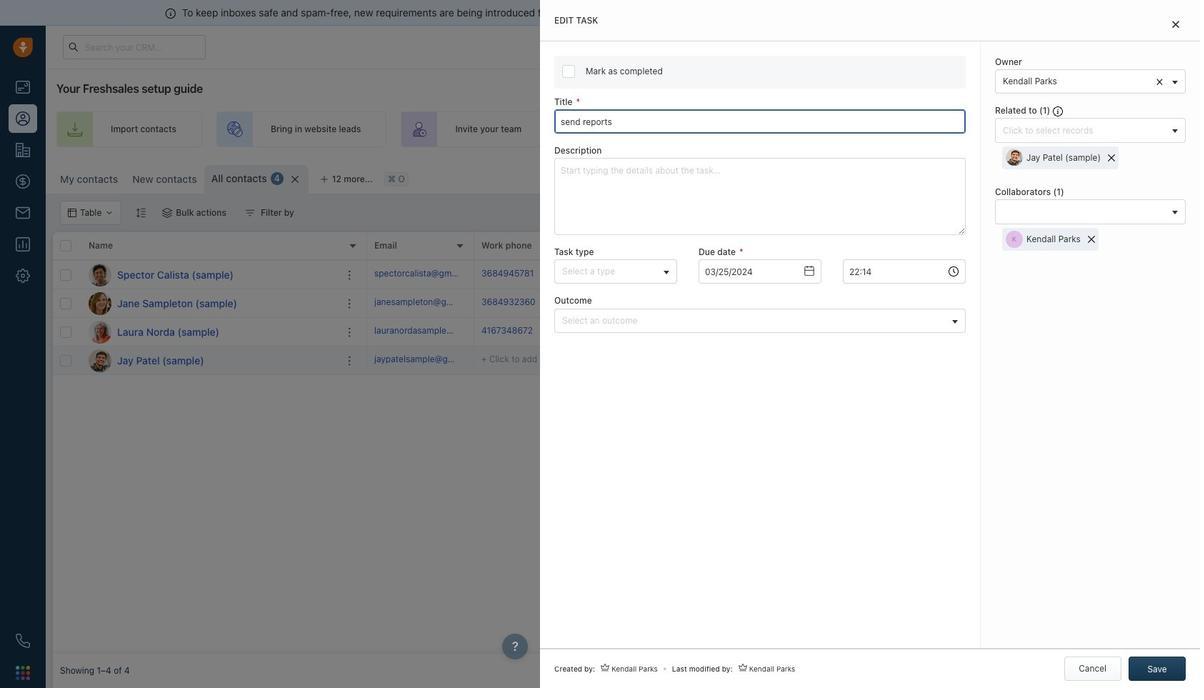 Task type: describe. For each thing, give the bounding box(es) containing it.
1 vertical spatial container_wx8msf4aqz5i3rn1 image
[[914, 327, 924, 337]]

0 vertical spatial container_wx8msf4aqz5i3rn1 image
[[245, 208, 255, 218]]

l image
[[89, 320, 111, 343]]

j image
[[89, 292, 111, 315]]

Search your CRM... text field
[[63, 35, 206, 59]]

Start typing the details about the task… text field
[[555, 158, 966, 235]]

freshworks switcher image
[[16, 666, 30, 680]]

Click to select records search field
[[1000, 123, 1168, 138]]

phone element
[[9, 627, 37, 655]]



Task type: vqa. For each thing, say whether or not it's contained in the screenshot.
Phone ELEMENT
yes



Task type: locate. For each thing, give the bounding box(es) containing it.
grid
[[53, 232, 1200, 654]]

row
[[53, 232, 367, 261]]

None search field
[[1000, 205, 1168, 220]]

0 horizontal spatial container_wx8msf4aqz5i3rn1 image
[[245, 208, 255, 218]]

Enter title of task text field
[[555, 109, 966, 134]]

1 horizontal spatial container_wx8msf4aqz5i3rn1 image
[[914, 327, 924, 337]]

tab panel
[[540, 0, 1200, 688]]

-- text field
[[699, 260, 822, 284]]

j image
[[89, 349, 111, 372]]

1 horizontal spatial container_wx8msf4aqz5i3rn1 image
[[589, 298, 599, 308]]

container_wx8msf4aqz5i3rn1 image
[[162, 208, 172, 218], [914, 327, 924, 337]]

s image
[[89, 263, 111, 286]]

phone image
[[16, 634, 30, 648]]

close image
[[1173, 20, 1180, 29]]

1 vertical spatial container_wx8msf4aqz5i3rn1 image
[[589, 298, 599, 308]]

2 row group from the left
[[367, 261, 1200, 375]]

container_wx8msf4aqz5i3rn1 image
[[245, 208, 255, 218], [589, 298, 599, 308]]

1 row group from the left
[[53, 261, 367, 375]]

0 horizontal spatial container_wx8msf4aqz5i3rn1 image
[[162, 208, 172, 218]]

0 vertical spatial container_wx8msf4aqz5i3rn1 image
[[162, 208, 172, 218]]

dialog
[[540, 0, 1200, 688]]

cell
[[1010, 261, 1118, 289], [1118, 261, 1200, 289], [1010, 289, 1118, 317], [1118, 289, 1200, 317], [1010, 318, 1118, 346], [1118, 318, 1200, 346], [582, 347, 689, 374], [689, 347, 796, 374], [796, 347, 903, 374], [1010, 347, 1118, 374], [1118, 347, 1200, 374]]

press space to select this row. row
[[53, 261, 367, 289], [367, 261, 1200, 289], [53, 289, 367, 318], [367, 289, 1200, 318], [53, 318, 367, 347], [367, 318, 1200, 347], [53, 347, 367, 375], [367, 347, 1200, 375]]

row group
[[53, 261, 367, 375], [367, 261, 1200, 375]]



